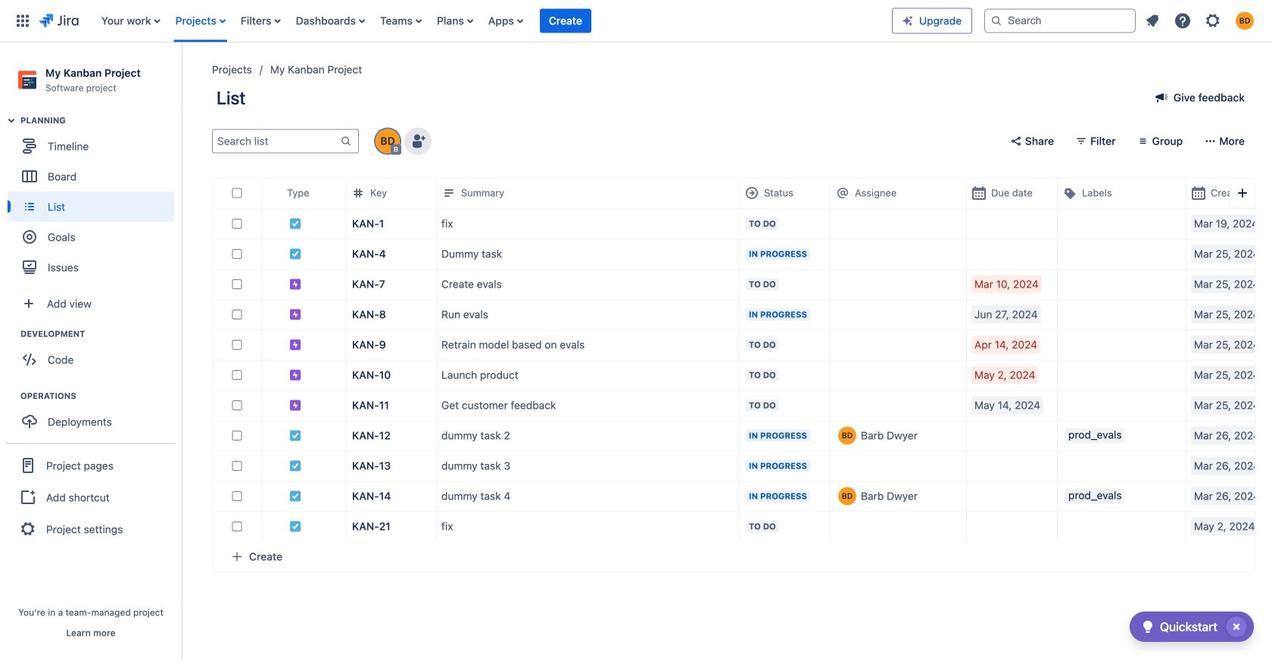 Task type: describe. For each thing, give the bounding box(es) containing it.
settings image
[[1204, 12, 1222, 30]]

4 task image from the top
[[289, 490, 301, 502]]

3 epic image from the top
[[289, 339, 301, 351]]

2 epic image from the top
[[289, 308, 301, 321]]

appswitcher icon image
[[14, 12, 32, 30]]

group for development image
[[8, 328, 181, 380]]

2 task image from the top
[[289, 430, 301, 442]]

4 epic image from the top
[[289, 399, 301, 411]]

primary element
[[9, 0, 892, 42]]

heading for the operations icon in the left bottom of the page
[[20, 390, 181, 402]]

search image
[[991, 15, 1003, 27]]

sidebar navigation image
[[165, 61, 198, 91]]

5 task image from the top
[[289, 521, 301, 533]]

notifications image
[[1144, 12, 1162, 30]]

1 task image from the top
[[289, 248, 301, 260]]

operations image
[[2, 387, 20, 405]]

goal image
[[23, 230, 36, 244]]

planning image
[[2, 111, 20, 130]]

0 horizontal spatial list
[[94, 0, 892, 42]]

Search field
[[985, 9, 1136, 33]]



Task type: vqa. For each thing, say whether or not it's contained in the screenshot.
"group" corresponding to PLANNING icon heading
yes



Task type: locate. For each thing, give the bounding box(es) containing it.
task image
[[289, 218, 301, 230]]

1 vertical spatial heading
[[20, 328, 181, 340]]

group for the operations icon in the left bottom of the page
[[8, 390, 181, 442]]

jira image
[[39, 12, 79, 30], [39, 12, 79, 30]]

table
[[213, 178, 1272, 542]]

Search list field
[[213, 130, 340, 152]]

your profile and settings image
[[1236, 12, 1254, 30]]

1 horizontal spatial list
[[1139, 7, 1263, 34]]

3 heading from the top
[[20, 390, 181, 402]]

list item
[[540, 0, 591, 42]]

epic image
[[289, 278, 301, 290], [289, 308, 301, 321], [289, 339, 301, 351], [289, 399, 301, 411]]

development image
[[2, 325, 20, 343]]

task image
[[289, 248, 301, 260], [289, 430, 301, 442], [289, 460, 301, 472], [289, 490, 301, 502], [289, 521, 301, 533]]

1 epic image from the top
[[289, 278, 301, 290]]

epic image
[[289, 369, 301, 381]]

dismiss quickstart image
[[1225, 615, 1249, 639]]

group for planning icon
[[8, 115, 181, 287]]

banner
[[0, 0, 1272, 42]]

heading
[[20, 115, 181, 127], [20, 328, 181, 340], [20, 390, 181, 402]]

heading for planning icon
[[20, 115, 181, 127]]

2 vertical spatial heading
[[20, 390, 181, 402]]

None search field
[[985, 9, 1136, 33]]

group
[[8, 115, 181, 287], [8, 328, 181, 380], [8, 390, 181, 442], [6, 443, 176, 551]]

2 heading from the top
[[20, 328, 181, 340]]

help image
[[1174, 12, 1192, 30]]

1 heading from the top
[[20, 115, 181, 127]]

0 vertical spatial heading
[[20, 115, 181, 127]]

3 task image from the top
[[289, 460, 301, 472]]

list
[[94, 0, 892, 42], [1139, 7, 1263, 34]]

sidebar element
[[0, 42, 182, 660]]

heading for development image
[[20, 328, 181, 340]]



